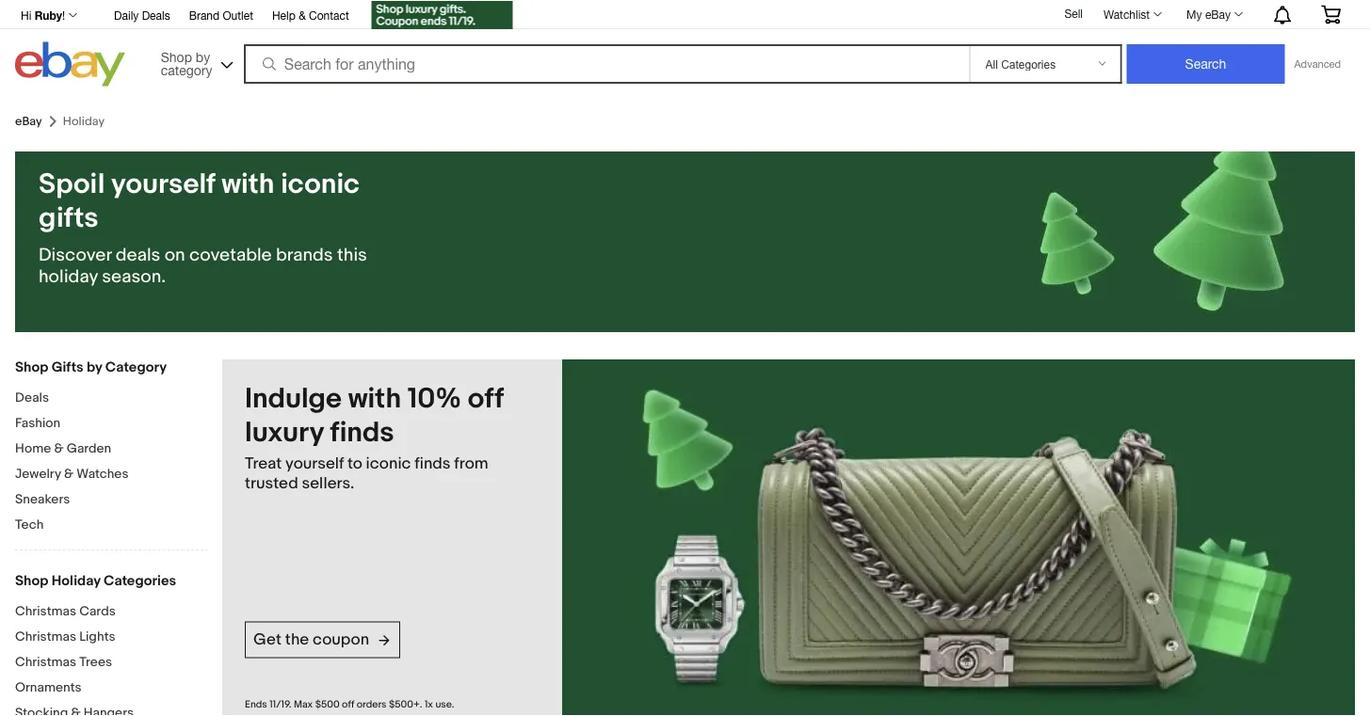 Task type: vqa. For each thing, say whether or not it's contained in the screenshot.
let
no



Task type: locate. For each thing, give the bounding box(es) containing it.
category
[[161, 62, 212, 78]]

holiday
[[39, 266, 98, 288]]

shop inside shop by category
[[161, 49, 192, 65]]

finds
[[330, 416, 394, 450], [415, 454, 451, 474]]

& right help on the top of page
[[299, 8, 306, 22]]

0 vertical spatial finds
[[330, 416, 394, 450]]

0 vertical spatial shop
[[161, 49, 192, 65]]

shop by category button
[[152, 42, 237, 82]]

by
[[196, 49, 210, 65], [87, 359, 102, 376]]

ends 11/19. max $500 off orders $500+. 1x use.
[[245, 699, 454, 711]]

christmas cards christmas lights christmas trees ornaments
[[15, 604, 116, 696]]

gifts
[[39, 202, 99, 235]]

season.
[[102, 266, 166, 288]]

1 vertical spatial iconic
[[366, 454, 411, 474]]

yourself up on
[[111, 168, 215, 202]]

indulge with 10% off luxury finds treat yourself to iconic finds from trusted sellers.
[[245, 382, 503, 493]]

deals up fashion
[[15, 390, 49, 406]]

orders
[[357, 699, 387, 711]]

with left 10%
[[348, 382, 401, 416]]

account navigation
[[10, 0, 1355, 32]]

0 vertical spatial ebay
[[1205, 8, 1231, 21]]

1 vertical spatial by
[[87, 359, 102, 376]]

home
[[15, 441, 51, 457]]

shop left holiday
[[15, 573, 48, 589]]

1 vertical spatial christmas
[[15, 629, 76, 645]]

the
[[285, 630, 309, 650]]

max
[[294, 699, 313, 711]]

with
[[221, 168, 275, 202], [348, 382, 401, 416]]

10%
[[407, 382, 462, 416]]

yourself
[[111, 168, 215, 202], [285, 454, 344, 474]]

ebay right my
[[1205, 8, 1231, 21]]

2 vertical spatial &
[[64, 466, 74, 482]]

ebay
[[1205, 8, 1231, 21], [15, 114, 42, 129]]

my ebay link
[[1176, 3, 1251, 25]]

watchlist
[[1104, 8, 1150, 21]]

get
[[253, 630, 282, 650]]

on
[[164, 244, 185, 266]]

none submit inside shop by category banner
[[1127, 44, 1285, 84]]

ebay up spoil on the top left of the page
[[15, 114, 42, 129]]

with up covetable
[[221, 168, 275, 202]]

0 vertical spatial yourself
[[111, 168, 215, 202]]

daily
[[114, 8, 139, 22]]

&
[[299, 8, 306, 22], [54, 441, 64, 457], [64, 466, 74, 482]]

sellers.
[[302, 474, 354, 493]]

luxury
[[245, 416, 324, 450]]

deals
[[142, 8, 170, 22], [15, 390, 49, 406]]

1 vertical spatial deals
[[15, 390, 49, 406]]

advanced
[[1294, 58, 1341, 70]]

1 horizontal spatial iconic
[[366, 454, 411, 474]]

None submit
[[1127, 44, 1285, 84]]

sneakers
[[15, 492, 70, 508]]

11/19.
[[269, 699, 291, 711]]

help
[[272, 8, 296, 22]]

shop
[[161, 49, 192, 65], [15, 359, 48, 376], [15, 573, 48, 589]]

0 vertical spatial off
[[468, 382, 503, 416]]

0 vertical spatial &
[[299, 8, 306, 22]]

christmas cards link
[[15, 604, 208, 622]]

1 vertical spatial with
[[348, 382, 401, 416]]

with inside "indulge with 10% off luxury finds treat yourself to iconic finds from trusted sellers."
[[348, 382, 401, 416]]

ornaments link
[[15, 680, 208, 698]]

brands
[[276, 244, 333, 266]]

1 horizontal spatial deals
[[142, 8, 170, 22]]

0 horizontal spatial off
[[342, 699, 354, 711]]

by down the brand at the left of the page
[[196, 49, 210, 65]]

daily deals
[[114, 8, 170, 22]]

tech link
[[15, 517, 208, 535]]

my ebay
[[1187, 8, 1231, 21]]

iconic up 'brands'
[[281, 168, 360, 202]]

jewelry
[[15, 466, 61, 482]]

tech
[[15, 517, 44, 533]]

1 horizontal spatial ebay
[[1205, 8, 1231, 21]]

iconic right to
[[366, 454, 411, 474]]

off
[[468, 382, 503, 416], [342, 699, 354, 711]]

daily deals link
[[114, 6, 170, 26]]

finds up to
[[330, 416, 394, 450]]

iconic inside "indulge with 10% off luxury finds treat yourself to iconic finds from trusted sellers."
[[366, 454, 411, 474]]

shop left gifts
[[15, 359, 48, 376]]

3 christmas from the top
[[15, 654, 76, 670]]

1 vertical spatial shop
[[15, 359, 48, 376]]

sell link
[[1056, 7, 1091, 20]]

spoil yourself with iconic gifts discover deals on covetable brands this holiday season.
[[39, 168, 367, 288]]

category
[[105, 359, 167, 376]]

yourself left to
[[285, 454, 344, 474]]

ruby
[[35, 8, 62, 22]]

off right $500
[[342, 699, 354, 711]]

deals right daily
[[142, 8, 170, 22]]

jewelry & watches link
[[15, 466, 208, 484]]

1 horizontal spatial yourself
[[285, 454, 344, 474]]

iconic
[[281, 168, 360, 202], [366, 454, 411, 474]]

cards
[[79, 604, 116, 620]]

0 vertical spatial deals
[[142, 8, 170, 22]]

shop gifts by category
[[15, 359, 167, 376]]

& right home
[[54, 441, 64, 457]]

& right jewelry
[[64, 466, 74, 482]]

0 vertical spatial iconic
[[281, 168, 360, 202]]

shop by category
[[161, 49, 212, 78]]

2 vertical spatial shop
[[15, 573, 48, 589]]

hi ruby !
[[21, 8, 65, 22]]

your shopping cart image
[[1320, 5, 1342, 24]]

coupon
[[313, 630, 369, 650]]

0 vertical spatial with
[[221, 168, 275, 202]]

0 horizontal spatial yourself
[[111, 168, 215, 202]]

by right gifts
[[87, 359, 102, 376]]

1 horizontal spatial off
[[468, 382, 503, 416]]

from
[[454, 454, 488, 474]]

ebay link
[[15, 114, 42, 129]]

0 horizontal spatial deals
[[15, 390, 49, 406]]

off right 10%
[[468, 382, 503, 416]]

get the coupon image
[[372, 1, 513, 29]]

1 vertical spatial ebay
[[15, 114, 42, 129]]

to
[[347, 454, 362, 474]]

shop by category banner
[[10, 0, 1355, 91]]

watchlist link
[[1093, 3, 1171, 25]]

1 horizontal spatial with
[[348, 382, 401, 416]]

yourself inside "indulge with 10% off luxury finds treat yourself to iconic finds from trusted sellers."
[[285, 454, 344, 474]]

0 vertical spatial by
[[196, 49, 210, 65]]

!
[[62, 8, 65, 22]]

1 horizontal spatial by
[[196, 49, 210, 65]]

christmas lights link
[[15, 629, 208, 647]]

0 horizontal spatial with
[[221, 168, 275, 202]]

1 vertical spatial yourself
[[285, 454, 344, 474]]

shop for shop by category
[[161, 49, 192, 65]]

deals fashion home & garden jewelry & watches sneakers tech
[[15, 390, 129, 533]]

ornaments
[[15, 680, 81, 696]]

christmas
[[15, 604, 76, 620], [15, 629, 76, 645], [15, 654, 76, 670]]

0 horizontal spatial iconic
[[281, 168, 360, 202]]

fashion
[[15, 415, 60, 431]]

sell
[[1065, 7, 1083, 20]]

2 vertical spatial christmas
[[15, 654, 76, 670]]

get the coupon link
[[245, 622, 400, 659]]

by inside shop by category
[[196, 49, 210, 65]]

0 vertical spatial christmas
[[15, 604, 76, 620]]

finds left from
[[415, 454, 451, 474]]

1 vertical spatial finds
[[415, 454, 451, 474]]

shop down the brand at the left of the page
[[161, 49, 192, 65]]



Task type: describe. For each thing, give the bounding box(es) containing it.
yourself inside spoil yourself with iconic gifts discover deals on covetable brands this holiday season.
[[111, 168, 215, 202]]

trusted
[[245, 474, 298, 493]]

deals inside account navigation
[[142, 8, 170, 22]]

& inside the help & contact link
[[299, 8, 306, 22]]

with inside spoil yourself with iconic gifts discover deals on covetable brands this holiday season.
[[221, 168, 275, 202]]

iconic inside spoil yourself with iconic gifts discover deals on covetable brands this holiday season.
[[281, 168, 360, 202]]

christmas trees link
[[15, 654, 208, 672]]

indulge
[[245, 382, 342, 416]]

contact
[[309, 8, 349, 22]]

get the coupon
[[253, 630, 369, 650]]

categories
[[104, 573, 176, 589]]

treat
[[245, 454, 282, 474]]

use.
[[435, 699, 454, 711]]

watches
[[76, 466, 129, 482]]

shop for shop holiday categories
[[15, 573, 48, 589]]

1 vertical spatial off
[[342, 699, 354, 711]]

1 horizontal spatial finds
[[415, 454, 451, 474]]

help & contact link
[[272, 6, 349, 26]]

ends
[[245, 699, 267, 711]]

discover
[[39, 244, 111, 266]]

1x
[[425, 699, 433, 711]]

covetable
[[189, 244, 272, 266]]

outlet
[[223, 8, 253, 22]]

$500+.
[[389, 699, 422, 711]]

$500
[[315, 699, 340, 711]]

garden
[[67, 441, 111, 457]]

hi
[[21, 8, 31, 22]]

deals
[[116, 244, 160, 266]]

brand outlet
[[189, 8, 253, 22]]

Search for anything text field
[[247, 46, 966, 82]]

deals link
[[15, 390, 208, 408]]

ebay inside account navigation
[[1205, 8, 1231, 21]]

advanced link
[[1285, 45, 1350, 83]]

this
[[337, 244, 367, 266]]

1 christmas from the top
[[15, 604, 76, 620]]

brand
[[189, 8, 220, 22]]

gifts
[[51, 359, 84, 376]]

lights
[[79, 629, 115, 645]]

shop for shop gifts by category
[[15, 359, 48, 376]]

off inside "indulge with 10% off luxury finds treat yourself to iconic finds from trusted sellers."
[[468, 382, 503, 416]]

home & garden link
[[15, 441, 208, 459]]

brand outlet link
[[189, 6, 253, 26]]

my
[[1187, 8, 1202, 21]]

help & contact
[[272, 8, 349, 22]]

0 horizontal spatial finds
[[330, 416, 394, 450]]

2 christmas from the top
[[15, 629, 76, 645]]

holiday
[[51, 573, 100, 589]]

spoil
[[39, 168, 105, 202]]

indulge with 10% off luxury finds main content
[[222, 360, 1355, 717]]

deals inside deals fashion home & garden jewelry & watches sneakers tech
[[15, 390, 49, 406]]

0 horizontal spatial ebay
[[15, 114, 42, 129]]

0 horizontal spatial by
[[87, 359, 102, 376]]

1 vertical spatial &
[[54, 441, 64, 457]]

trees
[[79, 654, 112, 670]]

fashion link
[[15, 415, 208, 433]]

shop holiday categories
[[15, 573, 176, 589]]

sneakers link
[[15, 492, 208, 509]]



